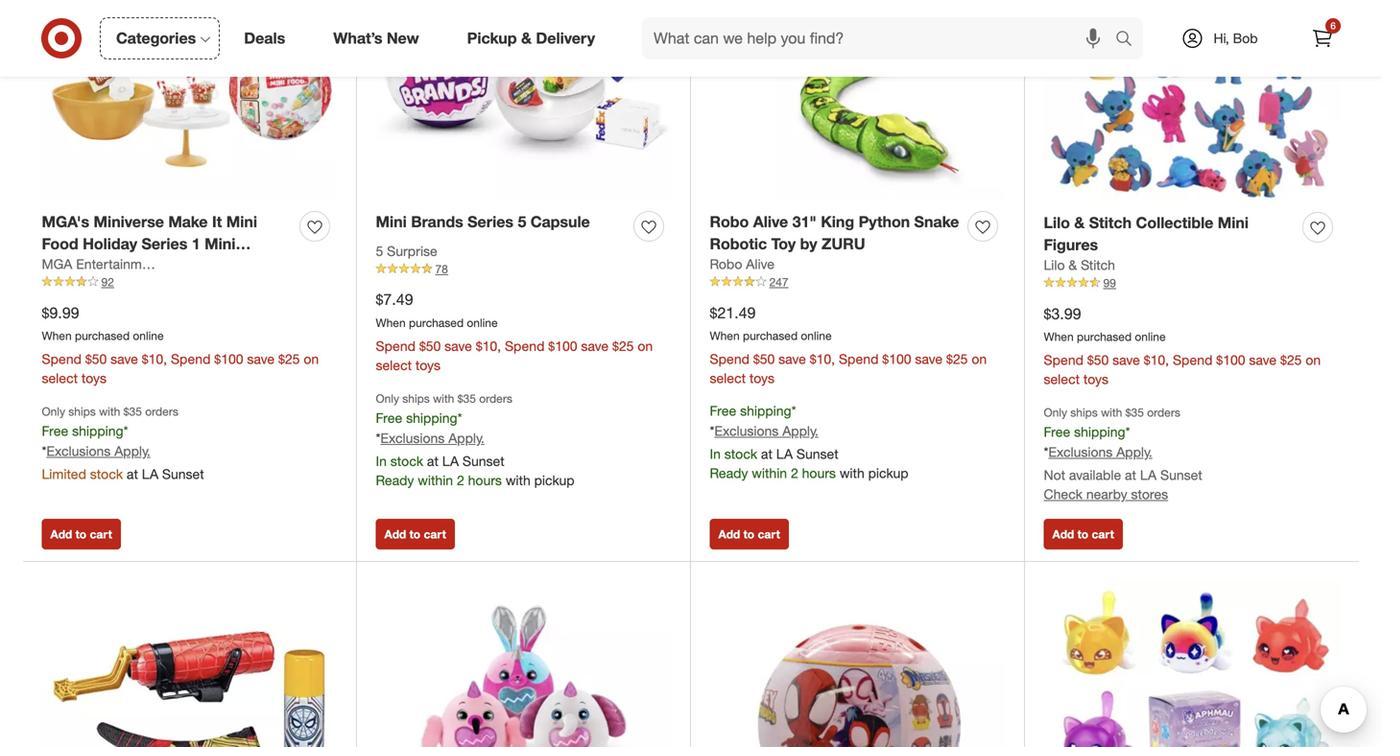 Task type: vqa. For each thing, say whether or not it's contained in the screenshot.
Q: is comes in a pack of 4 and is it a v neck? Mario - 4 months ago
no



Task type: describe. For each thing, give the bounding box(es) containing it.
apply. for lilo & stitch collectible mini figures
[[1117, 444, 1153, 461]]

series inside mga's miniverse make it mini food holiday series 1 mini collectibles
[[142, 235, 187, 253]]

cart for $21.49
[[758, 527, 780, 542]]

with for $3.99
[[1101, 406, 1122, 420]]

spend down 247 link on the right of the page
[[839, 351, 879, 368]]

add to cart for $7.49
[[384, 527, 446, 542]]

purchased for $21.49
[[743, 329, 798, 343]]

mga's miniverse make it mini food holiday series 1 mini collectibles
[[42, 213, 257, 275]]

limited
[[42, 466, 86, 483]]

on for robo alive 31" king python snake robotic toy by zuru
[[972, 351, 987, 368]]

check
[[1044, 486, 1083, 503]]

78
[[435, 262, 448, 276]]

nearby
[[1086, 486, 1128, 503]]

on for lilo & stitch collectible mini figures
[[1306, 352, 1321, 369]]

search
[[1107, 31, 1153, 50]]

at for mga's miniverse make it mini food holiday series 1 mini collectibles
[[127, 466, 138, 483]]

to for $21.49
[[744, 527, 755, 542]]

collectibles
[[42, 256, 128, 275]]

$21.49 when purchased online spend $50 save $10, spend $100 save $25 on select toys
[[710, 304, 987, 387]]

cart for $3.99
[[1092, 527, 1114, 542]]

spend down $3.99
[[1044, 352, 1084, 369]]

online for $3.99
[[1135, 330, 1166, 344]]

only ships with $35 orders free shipping * * exclusions apply. not available at la sunset check nearby stores
[[1044, 406, 1203, 503]]

purchased for $7.49
[[409, 316, 464, 330]]

categories link
[[100, 17, 220, 60]]

sunset inside free shipping * * exclusions apply. in stock at  la sunset ready within 2 hours with pickup
[[797, 446, 839, 463]]

lilo & stitch collectible mini figures
[[1044, 214, 1249, 254]]

exclusions inside free shipping * * exclusions apply. in stock at  la sunset ready within 2 hours with pickup
[[715, 423, 779, 439]]

select for $7.49
[[376, 357, 412, 374]]

$9.99
[[42, 304, 79, 322]]

$35 for $7.49
[[458, 391, 476, 406]]

add to cart button for $9.99
[[42, 519, 121, 550]]

robo alive
[[710, 256, 775, 273]]

lilo & stitch link
[[1044, 256, 1115, 275]]

6
[[1331, 20, 1336, 32]]

& for lilo & stitch
[[1069, 257, 1077, 274]]

exclusions for mga's miniverse make it mini food holiday series 1 mini collectibles
[[46, 443, 111, 460]]

$35 for $9.99
[[123, 405, 142, 419]]

$25 for robo alive 31" king python snake robotic toy by zuru
[[946, 351, 968, 368]]

stitch for lilo & stitch
[[1081, 257, 1115, 274]]

hi,
[[1214, 30, 1229, 47]]

by
[[800, 235, 817, 253]]

robo alive 31" king python snake robotic toy by zuru link
[[710, 211, 960, 255]]

add for $3.99
[[1053, 527, 1074, 542]]

78 link
[[376, 261, 671, 278]]

at inside free shipping * * exclusions apply. in stock at  la sunset ready within 2 hours with pickup
[[761, 446, 773, 463]]

make
[[168, 213, 208, 231]]

add for $9.99
[[50, 527, 72, 542]]

free shipping * * exclusions apply. in stock at  la sunset ready within 2 hours with pickup
[[710, 403, 909, 482]]

exclusions apply. link for lilo & stitch collectible mini figures
[[1049, 444, 1153, 461]]

toys for $7.49
[[416, 357, 441, 374]]

$3.99 when purchased online spend $50 save $10, spend $100 save $25 on select toys
[[1044, 305, 1321, 388]]

add to cart button for $3.99
[[1044, 519, 1123, 550]]

what's new
[[333, 29, 419, 48]]

stock inside free shipping * * exclusions apply. in stock at  la sunset ready within 2 hours with pickup
[[725, 446, 757, 463]]

only for $9.99
[[42, 405, 65, 419]]

to for $3.99
[[1078, 527, 1089, 542]]

only for $3.99
[[1044, 406, 1067, 420]]

purchased for $3.99
[[1077, 330, 1132, 344]]

mga
[[42, 256, 72, 273]]

1
[[192, 235, 200, 253]]

only ships with $35 orders free shipping * * exclusions apply. in stock at  la sunset ready within 2 hours with pickup
[[376, 391, 575, 489]]

mini up 5 surprise
[[376, 213, 407, 231]]

toy
[[771, 235, 796, 253]]

food
[[42, 235, 78, 253]]

alive for robo alive 31" king python snake robotic toy by zuru
[[753, 213, 788, 231]]

mga's
[[42, 213, 89, 231]]

ready inside only ships with $35 orders free shipping * * exclusions apply. in stock at  la sunset ready within 2 hours with pickup
[[376, 472, 414, 489]]

$3.99
[[1044, 305, 1081, 323]]

to for $7.49
[[409, 527, 421, 542]]

king
[[821, 213, 854, 231]]

it
[[212, 213, 222, 231]]

miniverse
[[94, 213, 164, 231]]

sunset for lilo & stitch collectible mini figures
[[1161, 467, 1203, 484]]

what's new link
[[317, 17, 443, 60]]

$35 for $3.99
[[1126, 406, 1144, 420]]

la for mga's miniverse make it mini food holiday series 1 mini collectibles
[[142, 466, 158, 483]]

92
[[101, 275, 114, 290]]

when for $21.49
[[710, 329, 740, 343]]

in inside free shipping * * exclusions apply. in stock at  la sunset ready within 2 hours with pickup
[[710, 446, 721, 463]]

pickup
[[467, 29, 517, 48]]

0 horizontal spatial 5
[[376, 243, 383, 260]]

in inside only ships with $35 orders free shipping * * exclusions apply. in stock at  la sunset ready within 2 hours with pickup
[[376, 453, 387, 470]]

orders for $3.99
[[1147, 406, 1181, 420]]

ships for $9.99
[[68, 405, 96, 419]]

247 link
[[710, 274, 1006, 291]]

deals link
[[228, 17, 309, 60]]

mini right the it
[[226, 213, 257, 231]]

$50 for $7.49
[[419, 338, 441, 354]]

add to cart for $21.49
[[718, 527, 780, 542]]

delivery
[[536, 29, 595, 48]]

mini brands series 5 capsule
[[376, 213, 590, 231]]

with inside free shipping * * exclusions apply. in stock at  la sunset ready within 2 hours with pickup
[[840, 465, 865, 482]]

$10, for $7.49
[[476, 338, 501, 354]]

apply. inside free shipping * * exclusions apply. in stock at  la sunset ready within 2 hours with pickup
[[783, 423, 819, 439]]

spend down 78 link
[[505, 338, 545, 354]]

free for lilo & stitch collectible mini figures
[[1044, 424, 1071, 441]]

spend down $7.49
[[376, 338, 416, 354]]

select for $21.49
[[710, 370, 746, 387]]

shipping for mini brands series 5 capsule
[[406, 410, 457, 427]]

$100 for robo alive 31" king python snake robotic toy by zuru
[[882, 351, 911, 368]]

capsule
[[531, 213, 590, 231]]

select for $3.99
[[1044, 371, 1080, 388]]

within inside only ships with $35 orders free shipping * * exclusions apply. in stock at  la sunset ready within 2 hours with pickup
[[418, 472, 453, 489]]

cart for $9.99
[[90, 527, 112, 542]]

select for $9.99
[[42, 370, 78, 387]]

with for $7.49
[[433, 391, 454, 406]]

247
[[769, 275, 789, 290]]

$50 for $9.99
[[85, 351, 107, 368]]

$7.49
[[376, 290, 413, 309]]

exclusions for lilo & stitch collectible mini figures
[[1049, 444, 1113, 461]]

not
[[1044, 467, 1066, 484]]

ready inside free shipping * * exclusions apply. in stock at  la sunset ready within 2 hours with pickup
[[710, 465, 748, 482]]

robo alive link
[[710, 255, 775, 274]]

free inside free shipping * * exclusions apply. in stock at  la sunset ready within 2 hours with pickup
[[710, 403, 736, 419]]

$100 for mga's miniverse make it mini food holiday series 1 mini collectibles
[[214, 351, 243, 368]]

pickup & delivery
[[467, 29, 595, 48]]

within inside free shipping * * exclusions apply. in stock at  la sunset ready within 2 hours with pickup
[[752, 465, 787, 482]]

stores
[[1131, 486, 1168, 503]]



Task type: locate. For each thing, give the bounding box(es) containing it.
exclusions inside only ships with $35 orders free shipping * * exclusions apply. not available at la sunset check nearby stores
[[1049, 444, 1113, 461]]

online for $7.49
[[467, 316, 498, 330]]

$50 down 99
[[1087, 352, 1109, 369]]

$50 down the "$21.49"
[[753, 351, 775, 368]]

on
[[638, 338, 653, 354], [304, 351, 319, 368], [972, 351, 987, 368], [1306, 352, 1321, 369]]

add to cart
[[50, 527, 112, 542], [384, 527, 446, 542], [718, 527, 780, 542], [1053, 527, 1114, 542]]

ready
[[710, 465, 748, 482], [376, 472, 414, 489]]

toys up only ships with $35 orders free shipping * * exclusions apply. not available at la sunset check nearby stores
[[1084, 371, 1109, 388]]

$35 down '$3.99 when purchased online spend $50 save $10, spend $100 save $25 on select toys' in the right of the page
[[1126, 406, 1144, 420]]

1 vertical spatial &
[[1074, 214, 1085, 232]]

0 vertical spatial lilo
[[1044, 214, 1070, 232]]

mini inside lilo & stitch collectible mini figures
[[1218, 214, 1249, 232]]

add to cart button
[[42, 519, 121, 550], [376, 519, 455, 550], [710, 519, 789, 550], [1044, 519, 1123, 550]]

robo alive 31" king python snake robotic toy by zuru
[[710, 213, 959, 253]]

$35 down $7.49 when purchased online spend $50 save $10, spend $100 save $25 on select toys
[[458, 391, 476, 406]]

$25 inside $21.49 when purchased online spend $50 save $10, spend $100 save $25 on select toys
[[946, 351, 968, 368]]

lilo & stitch collectible mini figures image
[[1044, 0, 1341, 201], [1044, 0, 1341, 201]]

lilo & stitch
[[1044, 257, 1115, 274]]

when
[[376, 316, 406, 330], [42, 329, 72, 343], [710, 329, 740, 343], [1044, 330, 1074, 344]]

$50
[[419, 338, 441, 354], [85, 351, 107, 368], [753, 351, 775, 368], [1087, 352, 1109, 369]]

purchased down the "$21.49"
[[743, 329, 798, 343]]

5 left surprise
[[376, 243, 383, 260]]

6 link
[[1302, 17, 1344, 60]]

when down $3.99
[[1044, 330, 1074, 344]]

select down $3.99
[[1044, 371, 1080, 388]]

toys inside '$3.99 when purchased online spend $50 save $10, spend $100 save $25 on select toys'
[[1084, 371, 1109, 388]]

0 vertical spatial robo
[[710, 213, 749, 231]]

free for mini brands series 5 capsule
[[376, 410, 402, 427]]

shipping
[[740, 403, 792, 419], [406, 410, 457, 427], [72, 423, 123, 440], [1074, 424, 1126, 441]]

$25 for mini brands series 5 capsule
[[612, 338, 634, 354]]

categories
[[116, 29, 196, 48]]

shipping inside only ships with $35 orders free shipping * * exclusions apply. in stock at  la sunset ready within 2 hours with pickup
[[406, 410, 457, 427]]

lilo for lilo & stitch
[[1044, 257, 1065, 274]]

0 horizontal spatial $35
[[123, 405, 142, 419]]

on inside $9.99 when purchased online spend $50 save $10, spend $100 save $25 on select toys
[[304, 351, 319, 368]]

ships for $3.99
[[1071, 406, 1098, 420]]

mash'ems marvel spidey & his amazing friends surprise reveal figures image
[[710, 581, 1006, 748], [710, 581, 1006, 748]]

mini brands series 5 capsule link
[[376, 211, 590, 233]]

alive up 'toy'
[[753, 213, 788, 231]]

shipping for mga's miniverse make it mini food holiday series 1 mini collectibles
[[72, 423, 123, 440]]

& inside lilo & stitch collectible mini figures
[[1074, 214, 1085, 232]]

spend down the "$21.49"
[[710, 351, 750, 368]]

$50 for $3.99
[[1087, 352, 1109, 369]]

& for pickup & delivery
[[521, 29, 532, 48]]

on inside $7.49 when purchased online spend $50 save $10, spend $100 save $25 on select toys
[[638, 338, 653, 354]]

alive up 247
[[746, 256, 775, 273]]

in
[[710, 446, 721, 463], [376, 453, 387, 470]]

stock inside only ships with $35 orders free shipping * * exclusions apply. limited stock at  la sunset
[[90, 466, 123, 483]]

when down $7.49
[[376, 316, 406, 330]]

at inside only ships with $35 orders free shipping * * exclusions apply. in stock at  la sunset ready within 2 hours with pickup
[[427, 453, 439, 470]]

shipping for lilo & stitch collectible mini figures
[[1074, 424, 1126, 441]]

what's
[[333, 29, 382, 48]]

$10, for $9.99
[[142, 351, 167, 368]]

only inside only ships with $35 orders free shipping * * exclusions apply. not available at la sunset check nearby stores
[[1044, 406, 1067, 420]]

apply. inside only ships with $35 orders free shipping * * exclusions apply. limited stock at  la sunset
[[114, 443, 150, 460]]

spend down $9.99
[[42, 351, 82, 368]]

purchased for $9.99
[[75, 329, 130, 343]]

robo inside robo alive 31" king python snake robotic toy by zuru
[[710, 213, 749, 231]]

la inside only ships with $35 orders free shipping * * exclusions apply. not available at la sunset check nearby stores
[[1140, 467, 1157, 484]]

purchased down $7.49
[[409, 316, 464, 330]]

shipping inside only ships with $35 orders free shipping * * exclusions apply. limited stock at  la sunset
[[72, 423, 123, 440]]

0 vertical spatial 5
[[518, 213, 526, 231]]

toys up only ships with $35 orders free shipping * * exclusions apply. limited stock at  la sunset
[[82, 370, 107, 387]]

1 horizontal spatial stock
[[390, 453, 423, 470]]

$50 inside $21.49 when purchased online spend $50 save $10, spend $100 save $25 on select toys
[[753, 351, 775, 368]]

free inside only ships with $35 orders free shipping * * exclusions apply. not available at la sunset check nearby stores
[[1044, 424, 1071, 441]]

hi, bob
[[1214, 30, 1258, 47]]

online for $21.49
[[801, 329, 832, 343]]

$35 down $9.99 when purchased online spend $50 save $10, spend $100 save $25 on select toys
[[123, 405, 142, 419]]

$10, for $3.99
[[1144, 352, 1169, 369]]

purchased inside $7.49 when purchased online spend $50 save $10, spend $100 save $25 on select toys
[[409, 316, 464, 330]]

$10, inside '$3.99 when purchased online spend $50 save $10, spend $100 save $25 on select toys'
[[1144, 352, 1169, 369]]

orders down $9.99 when purchased online spend $50 save $10, spend $100 save $25 on select toys
[[145, 405, 178, 419]]

add to cart for $9.99
[[50, 527, 112, 542]]

$100 down '99' link
[[1216, 352, 1246, 369]]

robo for robo alive 31" king python snake robotic toy by zuru
[[710, 213, 749, 231]]

1 robo from the top
[[710, 213, 749, 231]]

free
[[710, 403, 736, 419], [376, 410, 402, 427], [42, 423, 68, 440], [1044, 424, 1071, 441]]

when inside '$3.99 when purchased online spend $50 save $10, spend $100 save $25 on select toys'
[[1044, 330, 1074, 344]]

1 horizontal spatial series
[[468, 213, 514, 231]]

92 link
[[42, 274, 337, 291]]

99
[[1103, 276, 1116, 291]]

$25 inside '$3.99 when purchased online spend $50 save $10, spend $100 save $25 on select toys'
[[1280, 352, 1302, 369]]

orders down $7.49 when purchased online spend $50 save $10, spend $100 save $25 on select toys
[[479, 391, 512, 406]]

31"
[[792, 213, 817, 231]]

hours
[[802, 465, 836, 482], [468, 472, 502, 489]]

apply. for mga's miniverse make it mini food holiday series 1 mini collectibles
[[114, 443, 150, 460]]

1 add to cart from the left
[[50, 527, 112, 542]]

4 add to cart button from the left
[[1044, 519, 1123, 550]]

2 horizontal spatial only
[[1044, 406, 1067, 420]]

0 horizontal spatial pickup
[[534, 472, 575, 489]]

select inside $9.99 when purchased online spend $50 save $10, spend $100 save $25 on select toys
[[42, 370, 78, 387]]

exclusions for mini brands series 5 capsule
[[381, 430, 445, 447]]

stock inside only ships with $35 orders free shipping * * exclusions apply. in stock at  la sunset ready within 2 hours with pickup
[[390, 453, 423, 470]]

$100 inside $9.99 when purchased online spend $50 save $10, spend $100 save $25 on select toys
[[214, 351, 243, 368]]

robo down robotic
[[710, 256, 742, 273]]

online down 247 link on the right of the page
[[801, 329, 832, 343]]

1 horizontal spatial ships
[[402, 391, 430, 406]]

3 cart from the left
[[758, 527, 780, 542]]

1 add from the left
[[50, 527, 72, 542]]

la inside free shipping * * exclusions apply. in stock at  la sunset ready within 2 hours with pickup
[[776, 446, 793, 463]]

$10, down '92' link at the top of the page
[[142, 351, 167, 368]]

1 horizontal spatial orders
[[479, 391, 512, 406]]

when down the "$21.49"
[[710, 329, 740, 343]]

only for $7.49
[[376, 391, 399, 406]]

exclusions inside only ships with $35 orders free shipping * * exclusions apply. limited stock at  la sunset
[[46, 443, 111, 460]]

add for $21.49
[[718, 527, 740, 542]]

la for mini brands series 5 capsule
[[442, 453, 459, 470]]

& up figures
[[1074, 214, 1085, 232]]

0 horizontal spatial orders
[[145, 405, 178, 419]]

pickup
[[868, 465, 909, 482], [534, 472, 575, 489]]

$35 inside only ships with $35 orders free shipping * * exclusions apply. in stock at  la sunset ready within 2 hours with pickup
[[458, 391, 476, 406]]

1 vertical spatial series
[[142, 235, 187, 253]]

robo alive 31" king python snake robotic toy by zuru image
[[710, 0, 1006, 200], [710, 0, 1006, 200]]

at for mini brands series 5 capsule
[[427, 453, 439, 470]]

mga entertainment link
[[42, 255, 161, 274]]

$10, up free shipping * * exclusions apply. in stock at  la sunset ready within 2 hours with pickup
[[810, 351, 835, 368]]

sunset inside only ships with $35 orders free shipping * * exclusions apply. not available at la sunset check nearby stores
[[1161, 467, 1203, 484]]

python
[[859, 213, 910, 231]]

online inside $21.49 when purchased online spend $50 save $10, spend $100 save $25 on select toys
[[801, 329, 832, 343]]

$10,
[[476, 338, 501, 354], [142, 351, 167, 368], [810, 351, 835, 368], [1144, 352, 1169, 369]]

0 horizontal spatial hours
[[468, 472, 502, 489]]

mga's miniverse make it mini food holiday series 1 mini collectibles link
[[42, 211, 292, 275]]

What can we help you find? suggestions appear below search field
[[642, 17, 1120, 60]]

collectible
[[1136, 214, 1214, 232]]

toys for $21.49
[[750, 370, 775, 387]]

cart for $7.49
[[424, 527, 446, 542]]

sunset inside only ships with $35 orders free shipping * * exclusions apply. in stock at  la sunset ready within 2 hours with pickup
[[463, 453, 505, 470]]

only
[[376, 391, 399, 406], [42, 405, 65, 419], [1044, 406, 1067, 420]]

2 inside free shipping * * exclusions apply. in stock at  la sunset ready within 2 hours with pickup
[[791, 465, 798, 482]]

$100 inside $21.49 when purchased online spend $50 save $10, spend $100 save $25 on select toys
[[882, 351, 911, 368]]

toys for $3.99
[[1084, 371, 1109, 388]]

3 add to cart from the left
[[718, 527, 780, 542]]

& right pickup
[[521, 29, 532, 48]]

holiday
[[83, 235, 137, 253]]

add to cart button for $7.49
[[376, 519, 455, 550]]

snake
[[914, 213, 959, 231]]

$10, for $21.49
[[810, 351, 835, 368]]

on inside '$3.99 when purchased online spend $50 save $10, spend $100 save $25 on select toys'
[[1306, 352, 1321, 369]]

la inside only ships with $35 orders free shipping * * exclusions apply. in stock at  la sunset ready within 2 hours with pickup
[[442, 453, 459, 470]]

$100 down 247 link on the right of the page
[[882, 351, 911, 368]]

2 horizontal spatial orders
[[1147, 406, 1181, 420]]

robo
[[710, 213, 749, 231], [710, 256, 742, 273]]

3 add from the left
[[718, 527, 740, 542]]

orders inside only ships with $35 orders free shipping * * exclusions apply. not available at la sunset check nearby stores
[[1147, 406, 1181, 420]]

1 horizontal spatial pickup
[[868, 465, 909, 482]]

2 vertical spatial &
[[1069, 257, 1077, 274]]

robotic
[[710, 235, 767, 253]]

99 link
[[1044, 275, 1341, 292]]

online for $9.99
[[133, 329, 164, 343]]

$10, inside $9.99 when purchased online spend $50 save $10, spend $100 save $25 on select toys
[[142, 351, 167, 368]]

1 vertical spatial stitch
[[1081, 257, 1115, 274]]

when for $7.49
[[376, 316, 406, 330]]

purchased inside $21.49 when purchased online spend $50 save $10, spend $100 save $25 on select toys
[[743, 329, 798, 343]]

stitch up 99
[[1081, 257, 1115, 274]]

la inside only ships with $35 orders free shipping * * exclusions apply. limited stock at  la sunset
[[142, 466, 158, 483]]

toys down the "$21.49"
[[750, 370, 775, 387]]

online
[[467, 316, 498, 330], [133, 329, 164, 343], [801, 329, 832, 343], [1135, 330, 1166, 344]]

select inside '$3.99 when purchased online spend $50 save $10, spend $100 save $25 on select toys'
[[1044, 371, 1080, 388]]

rainbocorns eggzania surprise mania collectible plush stuffed animal toy by zuru image
[[376, 581, 671, 748], [376, 581, 671, 748]]

only ships with $35 orders free shipping * * exclusions apply. limited stock at  la sunset
[[42, 405, 204, 483]]

free inside only ships with $35 orders free shipping * * exclusions apply. limited stock at  la sunset
[[42, 423, 68, 440]]

2 to from the left
[[409, 527, 421, 542]]

sunset for mini brands series 5 capsule
[[463, 453, 505, 470]]

entertainment
[[76, 256, 161, 273]]

aphmau mystery meemeows figures series 3 image
[[1044, 581, 1341, 748], [1044, 581, 1341, 748]]

pickup & delivery link
[[451, 17, 619, 60]]

select
[[376, 357, 412, 374], [42, 370, 78, 387], [710, 370, 746, 387], [1044, 371, 1080, 388]]

ships inside only ships with $35 orders free shipping * * exclusions apply. not available at la sunset check nearby stores
[[1071, 406, 1098, 420]]

apply. inside only ships with $35 orders free shipping * * exclusions apply. not available at la sunset check nearby stores
[[1117, 444, 1153, 461]]

$25 for mga's miniverse make it mini food holiday series 1 mini collectibles
[[278, 351, 300, 368]]

exclusions apply. link for mini brands series 5 capsule
[[381, 430, 485, 447]]

when inside $7.49 when purchased online spend $50 save $10, spend $100 save $25 on select toys
[[376, 316, 406, 330]]

lilo inside lilo & stitch collectible mini figures
[[1044, 214, 1070, 232]]

$10, down '99' link
[[1144, 352, 1169, 369]]

stitch up figures
[[1089, 214, 1132, 232]]

4 add to cart from the left
[[1053, 527, 1114, 542]]

1 horizontal spatial $35
[[458, 391, 476, 406]]

mini down the it
[[205, 235, 236, 253]]

2 horizontal spatial stock
[[725, 446, 757, 463]]

series right brands
[[468, 213, 514, 231]]

only inside only ships with $35 orders free shipping * * exclusions apply. in stock at  la sunset ready within 2 hours with pickup
[[376, 391, 399, 406]]

online inside '$3.99 when purchased online spend $50 save $10, spend $100 save $25 on select toys'
[[1135, 330, 1166, 344]]

select inside $21.49 when purchased online spend $50 save $10, spend $100 save $25 on select toys
[[710, 370, 746, 387]]

at for lilo & stitch collectible mini figures
[[1125, 467, 1136, 484]]

$100
[[548, 338, 577, 354], [214, 351, 243, 368], [882, 351, 911, 368], [1216, 352, 1246, 369]]

1 cart from the left
[[90, 527, 112, 542]]

$100 inside $7.49 when purchased online spend $50 save $10, spend $100 save $25 on select toys
[[548, 338, 577, 354]]

series left 1
[[142, 235, 187, 253]]

to for $9.99
[[75, 527, 87, 542]]

1 vertical spatial robo
[[710, 256, 742, 273]]

$100 down '92' link at the top of the page
[[214, 351, 243, 368]]

$10, inside $21.49 when purchased online spend $50 save $10, spend $100 save $25 on select toys
[[810, 351, 835, 368]]

orders down '$3.99 when purchased online spend $50 save $10, spend $100 save $25 on select toys' in the right of the page
[[1147, 406, 1181, 420]]

available
[[1069, 467, 1121, 484]]

1 horizontal spatial 2
[[791, 465, 798, 482]]

stitch
[[1089, 214, 1132, 232], [1081, 257, 1115, 274]]

toys for $9.99
[[82, 370, 107, 387]]

shipping inside free shipping * * exclusions apply. in stock at  la sunset ready within 2 hours with pickup
[[740, 403, 792, 419]]

toys
[[416, 357, 441, 374], [82, 370, 107, 387], [750, 370, 775, 387], [1084, 371, 1109, 388]]

deals
[[244, 29, 285, 48]]

2 inside only ships with $35 orders free shipping * * exclusions apply. in stock at  la sunset ready within 2 hours with pickup
[[457, 472, 464, 489]]

0 horizontal spatial stock
[[90, 466, 123, 483]]

$25
[[612, 338, 634, 354], [278, 351, 300, 368], [946, 351, 968, 368], [1280, 352, 1302, 369]]

$7.49 when purchased online spend $50 save $10, spend $100 save $25 on select toys
[[376, 290, 653, 374]]

free for mga's miniverse make it mini food holiday series 1 mini collectibles
[[42, 423, 68, 440]]

2 cart from the left
[[424, 527, 446, 542]]

surprise
[[387, 243, 437, 260]]

$50 inside $9.99 when purchased online spend $50 save $10, spend $100 save $25 on select toys
[[85, 351, 107, 368]]

alive
[[753, 213, 788, 231], [746, 256, 775, 273]]

stitch for lilo & stitch collectible mini figures
[[1089, 214, 1132, 232]]

when inside $21.49 when purchased online spend $50 save $10, spend $100 save $25 on select toys
[[710, 329, 740, 343]]

$50 down 78
[[419, 338, 441, 354]]

2 lilo from the top
[[1044, 257, 1065, 274]]

stitch inside lilo & stitch collectible mini figures
[[1089, 214, 1132, 232]]

add to cart button for $21.49
[[710, 519, 789, 550]]

1 lilo from the top
[[1044, 214, 1070, 232]]

0 vertical spatial alive
[[753, 213, 788, 231]]

0 horizontal spatial ships
[[68, 405, 96, 419]]

sunset inside only ships with $35 orders free shipping * * exclusions apply. limited stock at  la sunset
[[162, 466, 204, 483]]

la
[[776, 446, 793, 463], [442, 453, 459, 470], [142, 466, 158, 483], [1140, 467, 1157, 484]]

online down '92' link at the top of the page
[[133, 329, 164, 343]]

exclusions apply. link
[[715, 423, 819, 439], [381, 430, 485, 447], [46, 443, 150, 460], [1049, 444, 1153, 461]]

with inside only ships with $35 orders free shipping * * exclusions apply. limited stock at  la sunset
[[99, 405, 120, 419]]

online inside $7.49 when purchased online spend $50 save $10, spend $100 save $25 on select toys
[[467, 316, 498, 330]]

orders inside only ships with $35 orders free shipping * * exclusions apply. limited stock at  la sunset
[[145, 405, 178, 419]]

mini
[[226, 213, 257, 231], [376, 213, 407, 231], [1218, 214, 1249, 232], [205, 235, 236, 253]]

lilo up figures
[[1044, 214, 1070, 232]]

on for mga's miniverse make it mini food holiday series 1 mini collectibles
[[304, 351, 319, 368]]

purchased inside '$3.99 when purchased online spend $50 save $10, spend $100 save $25 on select toys'
[[1077, 330, 1132, 344]]

brands
[[411, 213, 463, 231]]

0 horizontal spatial only
[[42, 405, 65, 419]]

toys up only ships with $35 orders free shipping * * exclusions apply. in stock at  la sunset ready within 2 hours with pickup
[[416, 357, 441, 374]]

$100 down 78 link
[[548, 338, 577, 354]]

1 vertical spatial lilo
[[1044, 257, 1065, 274]]

figures
[[1044, 235, 1098, 254]]

ships inside only ships with $35 orders free shipping * * exclusions apply. in stock at  la sunset ready within 2 hours with pickup
[[402, 391, 430, 406]]

sunset for mga's miniverse make it mini food holiday series 1 mini collectibles
[[162, 466, 204, 483]]

mga entertainment
[[42, 256, 161, 273]]

5 surprise link
[[376, 242, 437, 261]]

1 to from the left
[[75, 527, 87, 542]]

when for $9.99
[[42, 329, 72, 343]]

series
[[468, 213, 514, 231], [142, 235, 187, 253]]

3 add to cart button from the left
[[710, 519, 789, 550]]

robo up robotic
[[710, 213, 749, 231]]

mini right collectible
[[1218, 214, 1249, 232]]

robo for robo alive
[[710, 256, 742, 273]]

online inside $9.99 when purchased online spend $50 save $10, spend $100 save $25 on select toys
[[133, 329, 164, 343]]

when down $9.99
[[42, 329, 72, 343]]

0 horizontal spatial ready
[[376, 472, 414, 489]]

with inside only ships with $35 orders free shipping * * exclusions apply. not available at la sunset check nearby stores
[[1101, 406, 1122, 420]]

$9.99 when purchased online spend $50 save $10, spend $100 save $25 on select toys
[[42, 304, 319, 387]]

sunset
[[797, 446, 839, 463], [463, 453, 505, 470], [162, 466, 204, 483], [1161, 467, 1203, 484]]

3 to from the left
[[744, 527, 755, 542]]

$35 inside only ships with $35 orders free shipping * * exclusions apply. not available at la sunset check nearby stores
[[1126, 406, 1144, 420]]

purchased down $3.99
[[1077, 330, 1132, 344]]

add for $7.49
[[384, 527, 406, 542]]

2 add from the left
[[384, 527, 406, 542]]

online down '99' link
[[1135, 330, 1166, 344]]

cart
[[90, 527, 112, 542], [424, 527, 446, 542], [758, 527, 780, 542], [1092, 527, 1114, 542]]

4 add from the left
[[1053, 527, 1074, 542]]

new
[[387, 29, 419, 48]]

hours inside only ships with $35 orders free shipping * * exclusions apply. in stock at  la sunset ready within 2 hours with pickup
[[468, 472, 502, 489]]

alive inside robo alive 31" king python snake robotic toy by zuru
[[753, 213, 788, 231]]

search button
[[1107, 17, 1153, 63]]

hours inside free shipping * * exclusions apply. in stock at  la sunset ready within 2 hours with pickup
[[802, 465, 836, 482]]

0 vertical spatial series
[[468, 213, 514, 231]]

ships
[[402, 391, 430, 406], [68, 405, 96, 419], [1071, 406, 1098, 420]]

1 horizontal spatial only
[[376, 391, 399, 406]]

spend down '99' link
[[1173, 352, 1213, 369]]

4 cart from the left
[[1092, 527, 1114, 542]]

1 horizontal spatial 5
[[518, 213, 526, 231]]

0 horizontal spatial in
[[376, 453, 387, 470]]

$25 inside $7.49 when purchased online spend $50 save $10, spend $100 save $25 on select toys
[[612, 338, 634, 354]]

lilo for lilo & stitch collectible mini figures
[[1044, 214, 1070, 232]]

0 horizontal spatial series
[[142, 235, 187, 253]]

2
[[791, 465, 798, 482], [457, 472, 464, 489]]

pickup inside only ships with $35 orders free shipping * * exclusions apply. in stock at  la sunset ready within 2 hours with pickup
[[534, 472, 575, 489]]

2 horizontal spatial ships
[[1071, 406, 1098, 420]]

lilo
[[1044, 214, 1070, 232], [1044, 257, 1065, 274]]

toys inside $7.49 when purchased online spend $50 save $10, spend $100 save $25 on select toys
[[416, 357, 441, 374]]

orders for $9.99
[[145, 405, 178, 419]]

1 horizontal spatial ready
[[710, 465, 748, 482]]

2 add to cart from the left
[[384, 527, 446, 542]]

$10, inside $7.49 when purchased online spend $50 save $10, spend $100 save $25 on select toys
[[476, 338, 501, 354]]

$35 inside only ships with $35 orders free shipping * * exclusions apply. limited stock at  la sunset
[[123, 405, 142, 419]]

apply. inside only ships with $35 orders free shipping * * exclusions apply. in stock at  la sunset ready within 2 hours with pickup
[[448, 430, 485, 447]]

spend down '92' link at the top of the page
[[171, 351, 211, 368]]

$10, down 78 link
[[476, 338, 501, 354]]

toys inside $9.99 when purchased online spend $50 save $10, spend $100 save $25 on select toys
[[82, 370, 107, 387]]

bob
[[1233, 30, 1258, 47]]

$25 inside $9.99 when purchased online spend $50 save $10, spend $100 save $25 on select toys
[[278, 351, 300, 368]]

0 horizontal spatial within
[[418, 472, 453, 489]]

with for $9.99
[[99, 405, 120, 419]]

0 horizontal spatial 2
[[457, 472, 464, 489]]

check nearby stores button
[[1044, 485, 1168, 504]]

2 robo from the top
[[710, 256, 742, 273]]

mini brands series 5 capsule image
[[376, 0, 671, 200], [376, 0, 671, 200]]

only inside only ships with $35 orders free shipping * * exclusions apply. limited stock at  la sunset
[[42, 405, 65, 419]]

purchased inside $9.99 when purchased online spend $50 save $10, spend $100 save $25 on select toys
[[75, 329, 130, 343]]

1 horizontal spatial within
[[752, 465, 787, 482]]

free inside only ships with $35 orders free shipping * * exclusions apply. in stock at  la sunset ready within 2 hours with pickup
[[376, 410, 402, 427]]

1 horizontal spatial in
[[710, 446, 721, 463]]

stock for mini brands series 5 capsule
[[390, 453, 423, 470]]

apply. for mini brands series 5 capsule
[[448, 430, 485, 447]]

$100 for mini brands series 5 capsule
[[548, 338, 577, 354]]

0 vertical spatial &
[[521, 29, 532, 48]]

exclusions apply. link for mga's miniverse make it mini food holiday series 1 mini collectibles
[[46, 443, 150, 460]]

select down the "$21.49"
[[710, 370, 746, 387]]

select down $9.99
[[42, 370, 78, 387]]

orders inside only ships with $35 orders free shipping * * exclusions apply. in stock at  la sunset ready within 2 hours with pickup
[[479, 391, 512, 406]]

ships inside only ships with $35 orders free shipping * * exclusions apply. limited stock at  la sunset
[[68, 405, 96, 419]]

lilo & stitch collectible mini figures link
[[1044, 212, 1295, 256]]

1 vertical spatial 5
[[376, 243, 383, 260]]

0 vertical spatial stitch
[[1089, 214, 1132, 232]]

4 to from the left
[[1078, 527, 1089, 542]]

purchased down $9.99
[[75, 329, 130, 343]]

exclusions
[[715, 423, 779, 439], [381, 430, 445, 447], [46, 443, 111, 460], [1049, 444, 1113, 461]]

$21.49
[[710, 304, 756, 322]]

stock for mga's miniverse make it mini food holiday series 1 mini collectibles
[[90, 466, 123, 483]]

zuru
[[822, 235, 865, 253]]

1 horizontal spatial hours
[[802, 465, 836, 482]]

select inside $7.49 when purchased online spend $50 save $10, spend $100 save $25 on select toys
[[376, 357, 412, 374]]

toys inside $21.49 when purchased online spend $50 save $10, spend $100 save $25 on select toys
[[750, 370, 775, 387]]

mga's miniverse make it mini food holiday series 1 mini collectibles image
[[42, 0, 337, 200], [42, 0, 337, 200]]

2 add to cart button from the left
[[376, 519, 455, 550]]

&
[[521, 29, 532, 48], [1074, 214, 1085, 232], [1069, 257, 1077, 274]]

$25 for lilo & stitch collectible mini figures
[[1280, 352, 1302, 369]]

$100 inside '$3.99 when purchased online spend $50 save $10, spend $100 save $25 on select toys'
[[1216, 352, 1246, 369]]

2 horizontal spatial $35
[[1126, 406, 1144, 420]]

hasbro marvel spider-man super web slinger image
[[42, 581, 337, 748], [42, 581, 337, 748]]

when for $3.99
[[1044, 330, 1074, 344]]

select down $7.49
[[376, 357, 412, 374]]

la for lilo & stitch collectible mini figures
[[1140, 467, 1157, 484]]

5 surprise
[[376, 243, 437, 260]]

& down figures
[[1069, 257, 1077, 274]]

within
[[752, 465, 787, 482], [418, 472, 453, 489]]

ships for $7.49
[[402, 391, 430, 406]]

online down 78 link
[[467, 316, 498, 330]]

stock
[[725, 446, 757, 463], [390, 453, 423, 470], [90, 466, 123, 483]]

1 vertical spatial alive
[[746, 256, 775, 273]]

1 add to cart button from the left
[[42, 519, 121, 550]]

5
[[518, 213, 526, 231], [376, 243, 383, 260]]

pickup inside free shipping * * exclusions apply. in stock at  la sunset ready within 2 hours with pickup
[[868, 465, 909, 482]]

orders for $7.49
[[479, 391, 512, 406]]

at inside only ships with $35 orders free shipping * * exclusions apply. limited stock at  la sunset
[[127, 466, 138, 483]]

on for mini brands series 5 capsule
[[638, 338, 653, 354]]

add to cart for $3.99
[[1053, 527, 1114, 542]]

exclusions inside only ships with $35 orders free shipping * * exclusions apply. in stock at  la sunset ready within 2 hours with pickup
[[381, 430, 445, 447]]

lilo down figures
[[1044, 257, 1065, 274]]

$100 for lilo & stitch collectible mini figures
[[1216, 352, 1246, 369]]

alive for robo alive
[[746, 256, 775, 273]]

5 left capsule
[[518, 213, 526, 231]]

shipping inside only ships with $35 orders free shipping * * exclusions apply. not available at la sunset check nearby stores
[[1074, 424, 1126, 441]]

& for lilo & stitch collectible mini figures
[[1074, 214, 1085, 232]]

$50 down 92
[[85, 351, 107, 368]]



